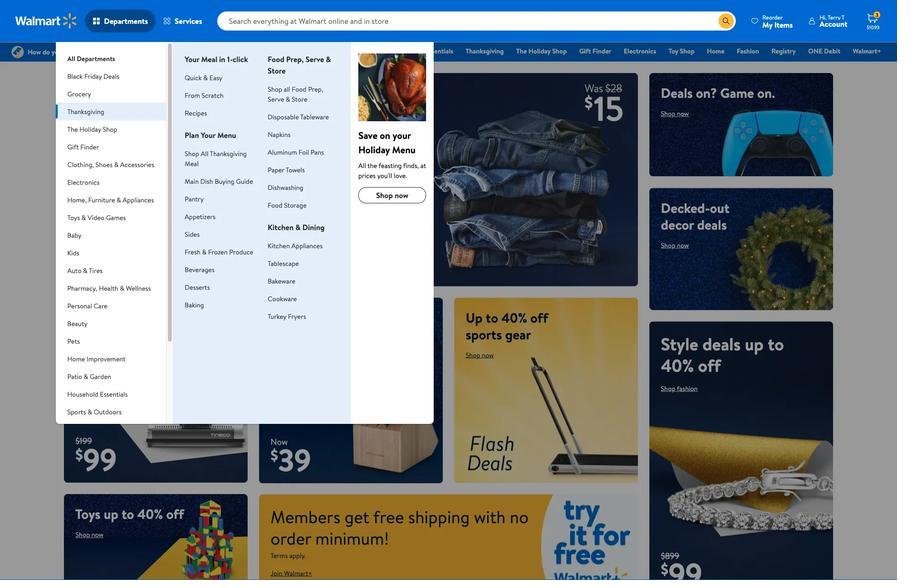Task type: describe. For each thing, give the bounding box(es) containing it.
join walmart+
[[271, 568, 312, 578]]

shop now link for save big!
[[271, 260, 314, 275]]

shop now for toys up to 40% off
[[75, 530, 104, 539]]

search icon image
[[723, 17, 730, 25]]

finder for the gift finder link at the top of page
[[593, 46, 612, 56]]

walmart+ link
[[849, 46, 886, 56]]

save for save big!
[[271, 208, 332, 250]]

kitchen appliances
[[268, 241, 323, 250]]

aluminum foil pans
[[268, 147, 324, 157]]

paper
[[268, 165, 285, 174]]

home,
[[67, 195, 87, 204]]

main
[[185, 176, 199, 186]]

at
[[421, 161, 426, 170]]

up for home deals up to 30% off
[[75, 238, 94, 262]]

decked-
[[661, 198, 710, 217]]

up to 40% off sports gear
[[466, 308, 548, 344]]

off inside home deals up to 30% off
[[75, 260, 98, 284]]

1 vertical spatial walmart+
[[284, 568, 312, 578]]

$10.93
[[867, 24, 880, 30]]

shop inside dropdown button
[[103, 124, 117, 134]]

prep, inside shop all food prep, serve & store
[[308, 84, 323, 94]]

to inside home deals up to 30% off
[[98, 238, 115, 262]]

kitchen & dining
[[268, 222, 325, 233]]

thanksgiving button
[[56, 103, 166, 120]]

gift for the gift finder link at the top of page
[[580, 46, 591, 56]]

click
[[233, 54, 248, 64]]

home deals up to 30% off
[[75, 217, 163, 284]]

food storage
[[268, 200, 307, 210]]

shop all thanksgiving meal link
[[185, 149, 247, 168]]

the for the holiday shop dropdown button on the top left of the page
[[67, 124, 78, 134]]

1 horizontal spatial up
[[104, 505, 118, 523]]

sides
[[185, 229, 200, 239]]

grocery for grocery
[[67, 89, 91, 98]]

appliances inside dropdown button
[[123, 195, 154, 204]]

$199 $ 99
[[75, 435, 117, 480]]

recipes link
[[185, 108, 207, 117]]

turkey
[[268, 312, 287, 321]]

shop now for save big!
[[278, 263, 307, 272]]

out
[[710, 198, 730, 217]]

baby button
[[56, 226, 166, 244]]

with
[[474, 505, 506, 529]]

& inside seasonal decor & party supplies
[[114, 425, 118, 434]]

turkey fryers
[[268, 312, 306, 321]]

2 horizontal spatial $
[[661, 559, 669, 580]]

now
[[271, 436, 288, 448]]

friday for black friday deals dropdown button
[[84, 71, 102, 81]]

off inside style deals up to 40% off
[[699, 353, 721, 377]]

pharmacy, health & wellness
[[67, 283, 151, 293]]

appetizers link
[[185, 212, 216, 221]]

1-
[[227, 54, 233, 64]]

now for decked-out decor deals
[[677, 240, 689, 250]]

the holiday shop for the holiday shop link
[[517, 46, 567, 56]]

serve inside food prep, serve & store
[[306, 54, 324, 64]]

electronics for electronics link
[[624, 46, 657, 56]]

shop all food prep, serve & store
[[268, 84, 323, 104]]

deals for style deals up to 40% off
[[703, 332, 741, 356]]

electronics link
[[620, 46, 661, 56]]

home for home improvement
[[67, 354, 85, 363]]

baking link
[[185, 300, 204, 309]]

finds,
[[404, 161, 419, 170]]

dishwashing link
[[268, 183, 304, 192]]

gifts,
[[136, 84, 167, 102]]

home, furniture & appliances
[[67, 195, 154, 204]]

now for deals on? game on.
[[677, 109, 689, 118]]

from scratch link
[[185, 90, 224, 100]]

account
[[820, 19, 848, 29]]

save for save on your holiday menu all the feasting finds, at prices you'll love.
[[359, 128, 378, 142]]

now for high tech gifts, huge savings
[[92, 126, 104, 135]]

paper towels
[[268, 165, 305, 174]]

pets
[[67, 336, 80, 346]]

join
[[271, 568, 283, 578]]

napkins link
[[268, 130, 291, 139]]

deals for black friday deals dropdown button
[[104, 71, 119, 81]]

turkey fryers link
[[268, 312, 306, 321]]

now $ 39
[[271, 436, 311, 481]]

free
[[374, 505, 404, 529]]

to inside style deals up to 40% off
[[768, 332, 784, 356]]

quick & easy
[[185, 73, 223, 82]]

big!
[[339, 208, 388, 250]]

party
[[120, 425, 135, 434]]

& inside shop all food prep, serve & store
[[286, 94, 290, 104]]

food for food prep, serve & store
[[268, 54, 285, 64]]

0 horizontal spatial menu
[[218, 130, 236, 140]]

on.
[[758, 84, 776, 102]]

walmart+ inside walmart+ link
[[853, 46, 882, 56]]

dishwashing
[[268, 183, 304, 192]]

appetizers
[[185, 212, 216, 221]]

meal inside shop all thanksgiving meal
[[185, 159, 199, 168]]

high
[[75, 84, 104, 102]]

the for the holiday shop link
[[517, 46, 527, 56]]

2 vertical spatial deals
[[661, 84, 693, 102]]

buying
[[215, 176, 235, 186]]

gift finder for the gift finder link at the top of page
[[580, 46, 612, 56]]

save on your holiday menu all the feasting finds, at prices you'll love.
[[359, 128, 426, 180]]

plan
[[185, 130, 199, 140]]

video
[[88, 213, 104, 222]]

gift finder link
[[575, 46, 616, 56]]

1 vertical spatial appliances
[[292, 241, 323, 250]]

fresh & frozen produce
[[185, 247, 253, 256]]

tires
[[89, 266, 103, 275]]

gift finder button
[[56, 138, 166, 156]]

love.
[[394, 171, 407, 180]]

30%
[[119, 238, 150, 262]]

grocery for grocery & essentials
[[394, 46, 417, 56]]

now for home deals up to 30% off
[[92, 290, 104, 300]]

toys & video games
[[67, 213, 126, 222]]

home for home
[[707, 46, 725, 56]]

holiday for the holiday shop dropdown button on the top left of the page
[[79, 124, 101, 134]]

home for home deals up to 30% off
[[75, 217, 121, 241]]

auto
[[67, 266, 82, 275]]

thanksgiving for thanksgiving link at the right of page
[[466, 46, 504, 56]]

to inside up to 40% off sports gear
[[486, 308, 499, 327]]

one debit
[[809, 46, 841, 56]]

1 horizontal spatial your
[[201, 130, 216, 140]]

1 vertical spatial departments
[[77, 54, 115, 63]]

$ for 99
[[75, 444, 83, 465]]

thanksgiving for thanksgiving dropdown button
[[67, 107, 104, 116]]

friday for black friday deals link
[[346, 46, 364, 56]]

pharmacy, health & wellness button
[[56, 279, 166, 297]]

shop now link for deals on? game on.
[[661, 109, 689, 118]]

dining
[[303, 222, 325, 233]]

pets button
[[56, 332, 166, 350]]

join walmart+ link
[[271, 568, 312, 578]]

black friday deals for black friday deals dropdown button
[[67, 71, 119, 81]]

fashion
[[737, 46, 760, 56]]

electronics for electronics dropdown button
[[67, 177, 100, 187]]

0 horizontal spatial your
[[185, 54, 200, 64]]

auto & tires button
[[56, 262, 166, 279]]

& inside food prep, serve & store
[[326, 54, 331, 64]]

you'll
[[378, 171, 392, 180]]

shop now for decked-out decor deals
[[661, 240, 689, 250]]

black friday deals link
[[325, 46, 386, 56]]

$199
[[75, 435, 92, 447]]

$899
[[661, 550, 680, 562]]

cookware
[[268, 294, 297, 303]]

now dollar 39 null group
[[259, 436, 311, 484]]

gift for gift finder dropdown button
[[67, 142, 79, 151]]

seasonal
[[67, 425, 92, 434]]

easy
[[210, 73, 223, 82]]

departments inside dropdown button
[[104, 16, 148, 26]]

reorder my items
[[763, 13, 793, 30]]

kitchen for kitchen & dining
[[268, 222, 294, 233]]

home, furniture & appliances button
[[56, 191, 166, 209]]

was dollar $899, now dollar 99 group
[[650, 550, 703, 580]]

fashion link
[[733, 46, 764, 56]]

1 horizontal spatial meal
[[201, 54, 217, 64]]

now for save big!
[[295, 263, 307, 272]]

shop now link for home deals up to 30% off
[[75, 290, 104, 300]]

deals inside the decked-out decor deals
[[698, 215, 727, 234]]

clothing,
[[67, 160, 94, 169]]

the
[[368, 161, 377, 170]]

food for food storage
[[268, 200, 283, 210]]



Task type: locate. For each thing, give the bounding box(es) containing it.
fresh
[[185, 247, 201, 256]]

from
[[185, 90, 200, 100]]

store up all
[[268, 65, 286, 76]]

up inside style deals up to 40% off
[[745, 332, 764, 356]]

shop now for deals on? game on.
[[661, 109, 689, 118]]

home inside dropdown button
[[67, 354, 85, 363]]

$ inside $199 $ 99
[[75, 444, 83, 465]]

all up black friday deals dropdown button
[[67, 54, 75, 63]]

toys inside dropdown button
[[67, 213, 80, 222]]

was dollar $199, now dollar 99 group
[[64, 435, 117, 483]]

all inside save on your holiday menu all the feasting finds, at prices you'll love.
[[359, 161, 366, 170]]

0 vertical spatial essentials
[[425, 46, 454, 56]]

gift right the holiday shop link
[[580, 46, 591, 56]]

1 vertical spatial the
[[67, 124, 78, 134]]

0 horizontal spatial deals
[[104, 71, 119, 81]]

home inside home deals up to 30% off
[[75, 217, 121, 241]]

food right all
[[292, 84, 307, 94]]

0 horizontal spatial thanksgiving
[[67, 107, 104, 116]]

holiday for the holiday shop link
[[529, 46, 551, 56]]

0 vertical spatial black friday deals
[[329, 46, 382, 56]]

now down kitchen appliances link
[[295, 263, 307, 272]]

store up disposable tableware link
[[292, 94, 308, 104]]

from scratch
[[185, 90, 224, 100]]

thanksgiving inside dropdown button
[[67, 107, 104, 116]]

0 vertical spatial electronics
[[624, 46, 657, 56]]

now down love.
[[395, 190, 409, 201]]

holiday inside save on your holiday menu all the feasting finds, at prices you'll love.
[[359, 143, 390, 156]]

1 horizontal spatial gift finder
[[580, 46, 612, 56]]

now down deals on? game on.
[[677, 109, 689, 118]]

2 horizontal spatial deals
[[661, 84, 693, 102]]

home inside "link"
[[707, 46, 725, 56]]

shop now for home deals up to 30% off
[[75, 290, 104, 300]]

appliances up games
[[123, 195, 154, 204]]

kitchen down 'food storage' on the top of the page
[[268, 222, 294, 233]]

prep, inside food prep, serve & store
[[286, 54, 304, 64]]

1 vertical spatial prep,
[[308, 84, 323, 94]]

save
[[359, 128, 378, 142], [271, 208, 332, 250]]

thanksgiving down "plan your menu"
[[210, 149, 247, 158]]

meal up "main"
[[185, 159, 199, 168]]

thanksgiving inside shop all thanksgiving meal
[[210, 149, 247, 158]]

now for up to 40% off sports gear
[[482, 350, 494, 360]]

1 horizontal spatial walmart+
[[853, 46, 882, 56]]

shop inside shop all food prep, serve & store
[[268, 84, 282, 94]]

hi, terry t account
[[820, 13, 848, 29]]

1 horizontal spatial essentials
[[425, 46, 454, 56]]

shop now for high tech gifts, huge savings
[[75, 126, 104, 135]]

black
[[329, 46, 345, 56], [67, 71, 83, 81]]

0 horizontal spatial finder
[[80, 142, 99, 151]]

fashion
[[677, 384, 698, 393]]

black inside dropdown button
[[67, 71, 83, 81]]

off inside up to 40% off sports gear
[[531, 308, 548, 327]]

2 horizontal spatial 40%
[[661, 353, 694, 377]]

toy shop link
[[665, 46, 699, 56]]

your right plan
[[201, 130, 216, 140]]

registry
[[772, 46, 796, 56]]

personal care button
[[56, 297, 166, 315]]

gift finder left electronics link
[[580, 46, 612, 56]]

39
[[278, 439, 311, 481]]

up inside home deals up to 30% off
[[75, 238, 94, 262]]

store inside food prep, serve & store
[[268, 65, 286, 76]]

1 kitchen from the top
[[268, 222, 294, 233]]

supplies
[[67, 435, 91, 444]]

1 horizontal spatial finder
[[593, 46, 612, 56]]

gift up clothing,
[[67, 142, 79, 151]]

menu inside save on your holiday menu all the feasting finds, at prices you'll love.
[[392, 143, 416, 156]]

0 horizontal spatial grocery
[[67, 89, 91, 98]]

one
[[809, 46, 823, 56]]

0 vertical spatial store
[[268, 65, 286, 76]]

huge
[[170, 84, 199, 102]]

1 horizontal spatial friday
[[346, 46, 364, 56]]

toys for toys & video games
[[67, 213, 80, 222]]

2 vertical spatial holiday
[[359, 143, 390, 156]]

0 horizontal spatial store
[[268, 65, 286, 76]]

household
[[67, 389, 98, 399]]

0 horizontal spatial save
[[271, 208, 332, 250]]

$ for 39
[[271, 445, 278, 466]]

black friday deals for black friday deals link
[[329, 46, 382, 56]]

menu up shop all thanksgiving meal 'link'
[[218, 130, 236, 140]]

deals for home deals are served
[[309, 308, 339, 327]]

1 vertical spatial black friday deals
[[67, 71, 119, 81]]

0 vertical spatial walmart+
[[853, 46, 882, 56]]

recipes
[[185, 108, 207, 117]]

now for toys up to 40% off
[[92, 530, 104, 539]]

0 vertical spatial 40%
[[502, 308, 528, 327]]

kitchen appliances link
[[268, 241, 323, 250]]

now down the toys up to 40% off
[[92, 530, 104, 539]]

deals inside home deals up to 30% off
[[125, 217, 163, 241]]

the holiday shop
[[517, 46, 567, 56], [67, 124, 117, 134]]

2 vertical spatial up
[[104, 505, 118, 523]]

finder up clothing,
[[80, 142, 99, 151]]

the holiday shop inside dropdown button
[[67, 124, 117, 134]]

personal
[[67, 301, 92, 310]]

home link
[[703, 46, 729, 56]]

gear
[[506, 325, 532, 344]]

0 vertical spatial departments
[[104, 16, 148, 26]]

kids
[[67, 248, 79, 257]]

1 vertical spatial your
[[201, 130, 216, 140]]

finder
[[593, 46, 612, 56], [80, 142, 99, 151]]

1 vertical spatial store
[[292, 94, 308, 104]]

electronics left 'toy'
[[624, 46, 657, 56]]

prices
[[359, 171, 376, 180]]

& inside 'dropdown button'
[[114, 160, 119, 169]]

1 vertical spatial kitchen
[[268, 241, 290, 250]]

0 horizontal spatial electronics
[[67, 177, 100, 187]]

care
[[94, 301, 108, 310]]

my
[[763, 19, 773, 30]]

0 horizontal spatial meal
[[185, 159, 199, 168]]

1 vertical spatial food
[[292, 84, 307, 94]]

garden
[[90, 372, 111, 381]]

black for black friday deals link
[[329, 46, 345, 56]]

& inside "dropdown button"
[[84, 372, 88, 381]]

appliances down dining
[[292, 241, 323, 250]]

1 vertical spatial up
[[745, 332, 764, 356]]

all departments
[[67, 54, 115, 63]]

black for black friday deals dropdown button
[[67, 71, 83, 81]]

0 vertical spatial food
[[268, 54, 285, 64]]

home improvement button
[[56, 350, 166, 368]]

menu down the "your"
[[392, 143, 416, 156]]

quick & easy link
[[185, 73, 223, 82]]

apply.
[[290, 551, 306, 560]]

1 horizontal spatial the holiday shop
[[517, 46, 567, 56]]

Search search field
[[218, 11, 736, 31]]

fresh & frozen produce link
[[185, 247, 253, 256]]

2 kitchen from the top
[[268, 241, 290, 250]]

finder left electronics link
[[593, 46, 612, 56]]

home
[[707, 46, 725, 56], [75, 217, 121, 241], [271, 308, 306, 327], [67, 354, 85, 363]]

1 horizontal spatial prep,
[[308, 84, 323, 94]]

storage
[[284, 200, 307, 210]]

1 vertical spatial grocery
[[67, 89, 91, 98]]

0 vertical spatial black
[[329, 46, 345, 56]]

departments up black friday deals dropdown button
[[77, 54, 115, 63]]

thanksgiving down high
[[67, 107, 104, 116]]

serve down all
[[268, 94, 284, 104]]

shop now link for decked-out decor deals
[[661, 240, 689, 250]]

0 horizontal spatial 40%
[[137, 505, 163, 523]]

kitchen up tablescape
[[268, 241, 290, 250]]

food storage link
[[268, 200, 307, 210]]

shop now link for toys up to 40% off
[[75, 530, 104, 539]]

1 horizontal spatial grocery
[[394, 46, 417, 56]]

holiday
[[529, 46, 551, 56], [79, 124, 101, 134], [359, 143, 390, 156]]

essentials left thanksgiving link at the right of page
[[425, 46, 454, 56]]

guide
[[236, 176, 253, 186]]

1 vertical spatial toys
[[75, 505, 101, 523]]

debit
[[825, 46, 841, 56]]

the inside dropdown button
[[67, 124, 78, 134]]

friday
[[346, 46, 364, 56], [84, 71, 102, 81]]

save inside save on your holiday menu all the feasting finds, at prices you'll love.
[[359, 128, 378, 142]]

kitchen for kitchen appliances
[[268, 241, 290, 250]]

the right thanksgiving link at the right of page
[[517, 46, 527, 56]]

essentials down patio & garden "dropdown button"
[[100, 389, 128, 399]]

sports & outdoors button
[[56, 403, 166, 421]]

walmart image
[[15, 13, 77, 29]]

black friday deals inside dropdown button
[[67, 71, 119, 81]]

home deals are served
[[271, 308, 402, 327]]

now up care at the bottom of the page
[[92, 290, 104, 300]]

1 horizontal spatial the
[[517, 46, 527, 56]]

essentials
[[425, 46, 454, 56], [100, 389, 128, 399]]

$ inside the now $ 39
[[271, 445, 278, 466]]

0 horizontal spatial $
[[75, 444, 83, 465]]

thanksgiving image
[[359, 53, 426, 121]]

40% inside up to 40% off sports gear
[[502, 308, 528, 327]]

beauty button
[[56, 315, 166, 332]]

1 vertical spatial electronics
[[67, 177, 100, 187]]

frozen
[[208, 247, 228, 256]]

shop now for up to 40% off sports gear
[[466, 350, 494, 360]]

0 horizontal spatial prep,
[[286, 54, 304, 64]]

beauty
[[67, 319, 88, 328]]

0 vertical spatial toys
[[67, 213, 80, 222]]

shop fashion link
[[661, 384, 698, 393]]

1 horizontal spatial appliances
[[292, 241, 323, 250]]

1 horizontal spatial $
[[271, 445, 278, 466]]

1 vertical spatial all
[[201, 149, 209, 158]]

napkins
[[268, 130, 291, 139]]

1 horizontal spatial thanksgiving
[[210, 149, 247, 158]]

1 vertical spatial menu
[[392, 143, 416, 156]]

0 horizontal spatial the
[[67, 124, 78, 134]]

1 horizontal spatial gift
[[580, 46, 591, 56]]

deals for home deals up to 30% off
[[125, 217, 163, 241]]

0 horizontal spatial up
[[75, 238, 94, 262]]

0 vertical spatial your
[[185, 54, 200, 64]]

dish
[[200, 176, 213, 186]]

2 vertical spatial all
[[359, 161, 366, 170]]

shop now link for up to 40% off sports gear
[[466, 350, 494, 360]]

departments up all departments link
[[104, 16, 148, 26]]

0 horizontal spatial serve
[[268, 94, 284, 104]]

store inside shop all food prep, serve & store
[[292, 94, 308, 104]]

0 vertical spatial finder
[[593, 46, 612, 56]]

the holiday shop button
[[56, 120, 166, 138]]

0 vertical spatial all
[[67, 54, 75, 63]]

prep, up all
[[286, 54, 304, 64]]

& inside dropdown button
[[120, 283, 124, 293]]

1 vertical spatial finder
[[80, 142, 99, 151]]

reorder
[[763, 13, 783, 21]]

Walmart Site-Wide search field
[[218, 11, 736, 31]]

savings
[[75, 100, 118, 119]]

finder for gift finder dropdown button
[[80, 142, 99, 151]]

1 vertical spatial the holiday shop
[[67, 124, 117, 134]]

patio & garden button
[[56, 368, 166, 385]]

0 vertical spatial the holiday shop
[[517, 46, 567, 56]]

serve
[[306, 54, 324, 64], [268, 94, 284, 104]]

0 horizontal spatial holiday
[[79, 124, 101, 134]]

0 vertical spatial holiday
[[529, 46, 551, 56]]

friday inside dropdown button
[[84, 71, 102, 81]]

1 horizontal spatial deals
[[366, 46, 382, 56]]

40% inside style deals up to 40% off
[[661, 353, 694, 377]]

wellness
[[126, 283, 151, 293]]

food inside shop all food prep, serve & store
[[292, 84, 307, 94]]

food up all
[[268, 54, 285, 64]]

decked-out decor deals
[[661, 198, 730, 234]]

1 horizontal spatial save
[[359, 128, 378, 142]]

1 vertical spatial deals
[[104, 71, 119, 81]]

2 horizontal spatial all
[[359, 161, 366, 170]]

serve up shop all food prep, serve & store link
[[306, 54, 324, 64]]

40%
[[502, 308, 528, 327], [661, 353, 694, 377], [137, 505, 163, 523]]

2 horizontal spatial up
[[745, 332, 764, 356]]

1 vertical spatial thanksgiving
[[67, 107, 104, 116]]

all down "plan your menu"
[[201, 149, 209, 158]]

grocery
[[394, 46, 417, 56], [67, 89, 91, 98]]

thanksgiving down walmart site-wide search box
[[466, 46, 504, 56]]

gift inside dropdown button
[[67, 142, 79, 151]]

health
[[99, 283, 118, 293]]

electronics button
[[56, 173, 166, 191]]

1 vertical spatial essentials
[[100, 389, 128, 399]]

0 horizontal spatial black friday deals
[[67, 71, 119, 81]]

gift finder up clothing,
[[67, 142, 99, 151]]

grocery inside dropdown button
[[67, 89, 91, 98]]

electronics inside dropdown button
[[67, 177, 100, 187]]

no
[[510, 505, 529, 529]]

prep, up tableware
[[308, 84, 323, 94]]

paper towels link
[[268, 165, 305, 174]]

disposable
[[268, 112, 299, 121]]

now down savings
[[92, 126, 104, 135]]

kids button
[[56, 244, 166, 262]]

2 horizontal spatial holiday
[[529, 46, 551, 56]]

0 vertical spatial the
[[517, 46, 527, 56]]

food inside food prep, serve & store
[[268, 54, 285, 64]]

2 vertical spatial thanksgiving
[[210, 149, 247, 158]]

toys for toys up to 40% off
[[75, 505, 101, 523]]

0 vertical spatial deals
[[366, 46, 382, 56]]

up for style deals up to 40% off
[[745, 332, 764, 356]]

1 horizontal spatial 40%
[[502, 308, 528, 327]]

the holiday shop for the holiday shop dropdown button on the top left of the page
[[67, 124, 117, 134]]

1 horizontal spatial serve
[[306, 54, 324, 64]]

food left storage
[[268, 200, 283, 210]]

deals inside style deals up to 40% off
[[703, 332, 741, 356]]

0 vertical spatial thanksgiving
[[466, 46, 504, 56]]

holiday inside dropdown button
[[79, 124, 101, 134]]

on
[[380, 128, 391, 142]]

0 vertical spatial friday
[[346, 46, 364, 56]]

now down decor
[[677, 240, 689, 250]]

2 vertical spatial 40%
[[137, 505, 163, 523]]

essentials inside 'dropdown button'
[[100, 389, 128, 399]]

1 vertical spatial serve
[[268, 94, 284, 104]]

0 vertical spatial gift finder
[[580, 46, 612, 56]]

home improvement
[[67, 354, 126, 363]]

registry link
[[768, 46, 801, 56]]

1 horizontal spatial holiday
[[359, 143, 390, 156]]

pharmacy,
[[67, 283, 97, 293]]

1 vertical spatial holiday
[[79, 124, 101, 134]]

deals for black friday deals link
[[366, 46, 382, 56]]

now down the sports
[[482, 350, 494, 360]]

shop now link
[[661, 109, 689, 118], [75, 126, 104, 135], [359, 187, 426, 203], [661, 240, 689, 250], [271, 260, 314, 275], [75, 290, 104, 300], [466, 350, 494, 360], [75, 530, 104, 539]]

walmart+ down $10.93
[[853, 46, 882, 56]]

kitchen
[[268, 222, 294, 233], [268, 241, 290, 250]]

household essentials button
[[56, 385, 166, 403]]

get
[[345, 505, 370, 529]]

0 horizontal spatial essentials
[[100, 389, 128, 399]]

baking
[[185, 300, 204, 309]]

1 horizontal spatial menu
[[392, 143, 416, 156]]

gift finder inside dropdown button
[[67, 142, 99, 151]]

home for home deals are served
[[271, 308, 306, 327]]

grocery & essentials
[[394, 46, 454, 56]]

0 vertical spatial kitchen
[[268, 222, 294, 233]]

serve inside shop all food prep, serve & store
[[268, 94, 284, 104]]

0 vertical spatial prep,
[[286, 54, 304, 64]]

household essentials
[[67, 389, 128, 399]]

0 horizontal spatial gift
[[67, 142, 79, 151]]

scratch
[[202, 90, 224, 100]]

gift finder for gift finder dropdown button
[[67, 142, 99, 151]]

accessories
[[120, 160, 154, 169]]

shop now link for high tech gifts, huge savings
[[75, 126, 104, 135]]

now inside shop now link
[[295, 263, 307, 272]]

shop inside shop all thanksgiving meal
[[185, 149, 199, 158]]

black friday deals
[[329, 46, 382, 56], [67, 71, 119, 81]]

0 horizontal spatial all
[[67, 54, 75, 63]]

finder inside dropdown button
[[80, 142, 99, 151]]

0 horizontal spatial friday
[[84, 71, 102, 81]]

the down savings
[[67, 124, 78, 134]]

your up 'quick'
[[185, 54, 200, 64]]

0 vertical spatial menu
[[218, 130, 236, 140]]

all left the
[[359, 161, 366, 170]]

all inside shop all thanksgiving meal
[[201, 149, 209, 158]]

walmart+ down 'apply.'
[[284, 568, 312, 578]]

desserts
[[185, 282, 210, 292]]

electronics down clothing,
[[67, 177, 100, 187]]

appliances
[[123, 195, 154, 204], [292, 241, 323, 250]]

desserts link
[[185, 282, 210, 292]]

meal left in
[[201, 54, 217, 64]]

personal care
[[67, 301, 108, 310]]

1 vertical spatial friday
[[84, 71, 102, 81]]

deals inside dropdown button
[[104, 71, 119, 81]]



Task type: vqa. For each thing, say whether or not it's contained in the screenshot.
To inside the Home deals up to 30% off
yes



